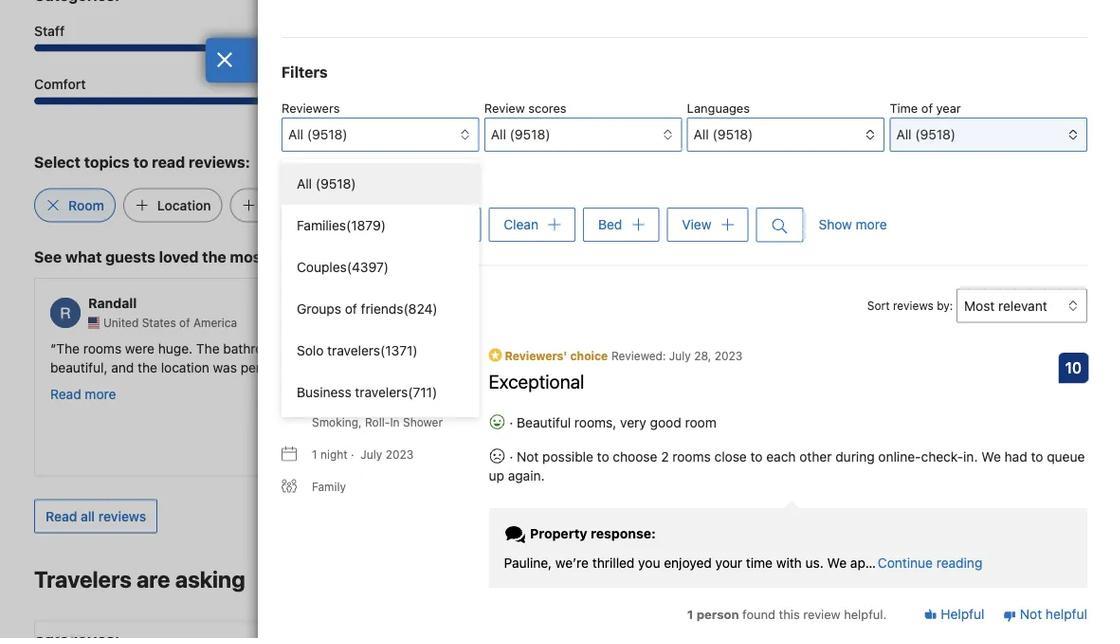 Task type: vqa. For each thing, say whether or not it's contained in the screenshot.
bottom cars
no



Task type: locate. For each thing, give the bounding box(es) containing it.
read all reviews button
[[34, 499, 158, 533]]

husbands
[[599, 340, 659, 356]]

travelers down the (1371)
[[355, 385, 408, 400]]

0 horizontal spatial all (9518) button
[[484, 118, 682, 152]]

this right "found"
[[779, 607, 800, 621]]

we right us.
[[828, 555, 847, 571]]

2 united from the left
[[456, 316, 492, 330]]

united states of america for randall
[[103, 316, 237, 330]]

to left the read
[[133, 153, 148, 171]]

the inside " the rooms were huge. the bathrooms were beautiful, and the location was perfect
[[138, 359, 157, 375]]

0 vertical spatial we
[[589, 359, 606, 375]]

1 horizontal spatial we
[[589, 359, 606, 375]]

was up in
[[421, 340, 445, 356]]

to
[[133, 153, 148, 171], [363, 176, 375, 190], [837, 340, 849, 356], [1006, 340, 1018, 356], [540, 397, 552, 413], [645, 397, 658, 413], [597, 449, 609, 465], [751, 449, 763, 465], [1031, 449, 1044, 465]]

(824)
[[404, 301, 438, 317]]

0 horizontal spatial clean
[[264, 197, 300, 213]]

0 vertical spatial more
[[856, 217, 887, 233]]

helpful.
[[844, 607, 887, 621]]

0 horizontal spatial was
[[213, 359, 237, 375]]

rooms inside " the rooms were huge. the bathrooms were beautiful, and the location was perfect
[[83, 340, 122, 356]]

2 " from the left
[[403, 340, 409, 356]]

2 horizontal spatial reviews
[[893, 299, 934, 312]]

· right night
[[351, 448, 354, 461]]

0 vertical spatial reviews:
[[189, 153, 250, 171]]

united states of america for l
[[456, 316, 590, 330]]

perfect inside " the rooms were huge. the bathrooms were beautiful, and the location was perfect
[[241, 359, 285, 375]]

0 horizontal spatial see
[[34, 247, 62, 265]]

1 horizontal spatial rooms
[[673, 449, 711, 465]]

response:
[[591, 525, 656, 541]]

location
[[161, 359, 209, 375]]

all (9518) down "languages"
[[694, 127, 753, 142]]

0 horizontal spatial bed
[[353, 197, 378, 213]]

america for l
[[546, 316, 590, 330]]

1 vertical spatial reviews:
[[420, 176, 467, 190]]

10
[[1066, 359, 1082, 377]]

1 horizontal spatial read more button
[[403, 441, 469, 460]]

reviews right all
[[98, 508, 146, 524]]

room
[[68, 197, 104, 213], [297, 217, 332, 232]]

0 vertical spatial 1
[[312, 448, 317, 461]]

were
[[125, 340, 155, 356], [293, 340, 322, 356]]

1 horizontal spatial united
[[456, 316, 492, 330]]

1 vertical spatial july
[[361, 448, 383, 461]]

reviews:
[[189, 153, 250, 171], [420, 176, 467, 190]]

1 united from the left
[[103, 316, 139, 330]]

america up " the rooms were huge. the bathrooms were beautiful, and the location was perfect
[[193, 316, 237, 330]]

all for reviewers
[[288, 127, 304, 142]]

all (9518) down the 'review scores' at the top of the page
[[491, 127, 551, 142]]

close inside not possible to choose 2 rooms close to each other during online-check-in. we had to queue up again.
[[715, 449, 747, 465]]

0 horizontal spatial read more
[[50, 386, 116, 402]]

1 horizontal spatial read more
[[403, 443, 469, 459]]

2 horizontal spatial more
[[856, 217, 887, 233]]

more down the luxury
[[438, 443, 469, 459]]

we're
[[556, 555, 589, 571]]

loved
[[159, 247, 199, 265], [525, 359, 558, 375]]

a
[[321, 176, 328, 190], [1047, 340, 1054, 356], [636, 359, 644, 375]]

families
[[297, 218, 346, 233]]

1 horizontal spatial select
[[282, 176, 318, 190]]

1 horizontal spatial the
[[196, 340, 220, 356]]

reviews for sort
[[893, 299, 934, 312]]

all (9518) button
[[484, 118, 682, 152], [687, 118, 885, 152], [890, 118, 1088, 152]]

0 vertical spatial view
[[431, 197, 461, 213]]

0 vertical spatial july
[[669, 349, 691, 362]]

shopping!
[[502, 416, 562, 432]]

0 vertical spatial i
[[951, 340, 954, 356]]

view
[[431, 197, 461, 213], [682, 217, 712, 232]]

had down husbands
[[610, 359, 633, 375]]

luxury
[[461, 416, 498, 432]]

1 horizontal spatial july
[[669, 349, 691, 362]]

1 were from the left
[[125, 340, 155, 356]]

1 vertical spatial read
[[403, 443, 434, 459]]

was up do.
[[773, 340, 797, 356]]

all (9518) button for time of year
[[890, 118, 1088, 152]]

property
[[530, 525, 588, 541]]

see left what
[[34, 247, 62, 265]]

time left in
[[403, 359, 430, 375]]

the left main
[[853, 340, 873, 356]]

states for l
[[495, 316, 529, 330]]

all down time
[[897, 127, 912, 142]]

1 horizontal spatial states
[[495, 316, 529, 330]]

helpful
[[937, 607, 985, 622]]

room up couples at top
[[297, 217, 332, 232]]

" inside " the rooms were huge. the bathrooms were beautiful, and the location was perfect
[[50, 340, 56, 356]]

" the rooms were huge. the bathrooms were beautiful, and the location was perfect
[[50, 340, 322, 375]]

select a topic to search reviews:
[[282, 176, 467, 190]]

3 all (9518) button from the left
[[890, 118, 1088, 152]]

select for select a topic to search reviews:
[[282, 176, 318, 190]]

all inside 'link'
[[297, 176, 312, 192]]

filter reviews region
[[282, 61, 1088, 417]]

it
[[409, 340, 417, 356], [762, 340, 770, 356]]

7.9
[[349, 23, 367, 38]]

1 vertical spatial travelers
[[355, 385, 408, 400]]

we inside not possible to choose 2 rooms close to each other during online-check-in. we had to queue up again.
[[982, 449, 1001, 465]]

solo
[[297, 343, 324, 358]]

· up again.
[[506, 449, 517, 465]]

states for randall
[[142, 316, 176, 330]]

we up hotel
[[516, 378, 534, 394]]

· down hotel
[[510, 415, 513, 430]]

1 horizontal spatial america
[[546, 316, 590, 330]]

loved inside " it was the perfect place for my husbands first time in las vegas! i loved that we had a non- smoking floor and we would definitely recommend this hotel to anyone! close to great food and luxury shopping!
[[525, 359, 558, 375]]

more right show
[[856, 217, 887, 233]]

0 horizontal spatial and
[[111, 359, 134, 375]]

0 horizontal spatial united states of america
[[103, 316, 237, 330]]

and
[[111, 359, 134, 375], [490, 378, 513, 394], [434, 416, 457, 432]]

close
[[607, 397, 642, 413]]

0 vertical spatial 2023
[[715, 349, 743, 362]]

we up "definitely"
[[589, 359, 606, 375]]

a left non-
[[636, 359, 644, 375]]

select left topics
[[34, 153, 81, 171]]

all for time of year
[[897, 127, 912, 142]]

2 all (9518) button from the left
[[687, 118, 885, 152]]

anyone!
[[556, 397, 604, 413]]

all (9518) down reviewers
[[288, 127, 348, 142]]

0 horizontal spatial had
[[610, 359, 633, 375]]

0 horizontal spatial not
[[517, 449, 539, 465]]

0 vertical spatial loved
[[159, 247, 199, 265]]

had inside " it was the perfect place for my husbands first time in las vegas! i loved that we had a non- smoking floor and we would definitely recommend this hotel to anyone! close to great food and luxury shopping!
[[610, 359, 633, 375]]

1 horizontal spatial see
[[973, 573, 996, 588]]

all (9518) button for languages
[[687, 118, 885, 152]]

1 left person
[[687, 607, 694, 621]]

2 america from the left
[[546, 316, 590, 330]]

0 vertical spatial a
[[321, 176, 328, 190]]

your
[[716, 555, 743, 571]]

1 horizontal spatial more
[[438, 443, 469, 459]]

1 horizontal spatial not
[[1020, 607, 1042, 622]]

all (9518)
[[288, 127, 348, 142], [491, 127, 551, 142], [694, 127, 753, 142], [897, 127, 956, 142], [297, 176, 356, 192]]

1 horizontal spatial united states of america
[[456, 316, 590, 330]]

0 horizontal spatial "
[[50, 340, 56, 356]]

and down vegas!
[[490, 378, 513, 394]]

not inside not possible to choose 2 rooms close to each other during online-check-in. we had to queue up again.
[[517, 449, 539, 465]]

family
[[312, 480, 346, 493]]

0 vertical spatial read
[[50, 386, 81, 402]]

things
[[909, 340, 947, 356]]

more down beautiful,
[[85, 386, 116, 402]]

2 vertical spatial more
[[438, 443, 469, 459]]

each
[[767, 449, 796, 465]]

0 vertical spatial read more button
[[50, 385, 116, 404]]

was down bathrooms at the left
[[213, 359, 237, 375]]

reviews: right the search
[[420, 176, 467, 190]]

0 horizontal spatial this
[[480, 397, 502, 413]]

2 horizontal spatial a
[[1047, 340, 1054, 356]]

reviews down (4397)
[[329, 291, 385, 309]]

the inside it was close to the main things i wanted to see a do.
[[853, 340, 873, 356]]

had
[[610, 359, 633, 375], [1005, 449, 1028, 465]]

1 horizontal spatial time
[[746, 555, 773, 571]]

1 vertical spatial close
[[715, 449, 747, 465]]

travelers are asking
[[34, 566, 245, 592]]

reviews
[[329, 291, 385, 309], [893, 299, 934, 312], [98, 508, 146, 524]]

queue
[[1047, 449, 1085, 465]]

all inside dropdown button
[[288, 127, 304, 142]]

all (9518) inside 'link'
[[297, 176, 356, 192]]

rooms right 2
[[673, 449, 711, 465]]

states up huge.
[[142, 316, 176, 330]]

0 vertical spatial room
[[68, 197, 104, 213]]

" down the (824)
[[403, 340, 409, 356]]

1 vertical spatial a
[[1047, 340, 1054, 356]]

america up for at the right bottom of the page
[[546, 316, 590, 330]]

travelers right solo
[[327, 343, 380, 358]]

by:
[[937, 299, 954, 312]]

2 united states of america from the left
[[456, 316, 590, 330]]

all (9518) down 'time of year'
[[897, 127, 956, 142]]

a inside it was close to the main things i wanted to see a do.
[[1047, 340, 1054, 356]]

1 horizontal spatial 2023
[[715, 349, 743, 362]]

the left location
[[138, 359, 157, 375]]

2023 right 28, at bottom
[[715, 349, 743, 362]]

0 vertical spatial this
[[480, 397, 502, 413]]

1 " from the left
[[50, 340, 56, 356]]

read more down beautiful,
[[50, 386, 116, 402]]

0 vertical spatial read more
[[50, 386, 116, 402]]

1 all (9518) button from the left
[[484, 118, 682, 152]]

1 vertical spatial and
[[490, 378, 513, 394]]

1 horizontal spatial close
[[801, 340, 833, 356]]

2 it from the left
[[762, 340, 770, 356]]

to left "choose"
[[597, 449, 609, 465]]

perfect inside " it was the perfect place for my husbands first time in las vegas! i loved that we had a non- smoking floor and we would definitely recommend this hotel to anyone! close to great food and luxury shopping!
[[472, 340, 516, 356]]

all (9518) button down value for money 7.8 "meter"
[[484, 118, 682, 152]]

(9518) down reviewers
[[307, 127, 348, 142]]

united
[[103, 316, 139, 330], [456, 316, 492, 330]]

what
[[65, 247, 102, 265]]

july right night
[[361, 448, 383, 461]]

read more button
[[50, 385, 116, 404], [403, 441, 469, 460]]

0 horizontal spatial rooms
[[83, 340, 122, 356]]

1 it from the left
[[409, 340, 417, 356]]

(9518) inside all (9518) dropdown button
[[307, 127, 348, 142]]

0 vertical spatial perfect
[[472, 340, 516, 356]]

not
[[517, 449, 539, 465], [1020, 607, 1042, 622]]

2023 down food
[[386, 448, 414, 461]]

groups of friends (824)
[[297, 301, 438, 317]]

select left topic
[[282, 176, 318, 190]]

this
[[480, 397, 502, 413], [779, 607, 800, 621]]

0 horizontal spatial 1
[[312, 448, 317, 461]]

1 vertical spatial had
[[1005, 449, 1028, 465]]

0 horizontal spatial reviews:
[[189, 153, 250, 171]]

1 horizontal spatial we
[[982, 449, 1001, 465]]

united up 'las'
[[456, 316, 492, 330]]

this is a carousel with rotating slides. it displays featured reviews of the property. use the next and previous buttons to navigate. region
[[19, 270, 1093, 484]]

i
[[951, 340, 954, 356], [518, 359, 521, 375]]

possible
[[543, 449, 594, 465]]

0 horizontal spatial read more button
[[50, 385, 116, 404]]

1 vertical spatial 1
[[687, 607, 694, 621]]

reviewers'
[[505, 349, 568, 362]]

united states of america up place on the bottom left of the page
[[456, 316, 590, 330]]

i down place on the bottom left of the page
[[518, 359, 521, 375]]

united states of america up huge.
[[103, 316, 237, 330]]

see inside button
[[973, 573, 996, 588]]

read down food
[[403, 443, 434, 459]]

0 horizontal spatial perfect
[[241, 359, 285, 375]]

0 horizontal spatial close
[[715, 449, 747, 465]]

travelers
[[327, 343, 380, 358], [355, 385, 408, 400]]

clean
[[264, 197, 300, 213], [504, 217, 539, 232]]

read more down food
[[403, 443, 469, 459]]

all (9518) button down "year"
[[890, 118, 1088, 152]]

0 vertical spatial and
[[111, 359, 134, 375]]

all down "languages"
[[694, 127, 709, 142]]

a inside " it was the perfect place for my husbands first time in las vegas! i loved that we had a non- smoking floor and we would definitely recommend this hotel to anyone! close to great food and luxury shopping!
[[636, 359, 644, 375]]

of left "year"
[[922, 101, 933, 115]]

1 horizontal spatial had
[[1005, 449, 1028, 465]]

place
[[520, 340, 553, 356]]

reviews left by: on the right of page
[[893, 299, 934, 312]]

and right beautiful,
[[111, 359, 134, 375]]

other
[[800, 449, 832, 465]]

randall
[[88, 296, 137, 311]]

reviewers' choice
[[502, 349, 608, 362]]

perfect down bathrooms at the left
[[241, 359, 285, 375]]

not inside button
[[1020, 607, 1042, 622]]

july left 28, at bottom
[[669, 349, 691, 362]]

(9518) down 'time of year'
[[916, 127, 956, 142]]

this inside " it was the perfect place for my husbands first time in las vegas! i loved that we had a non- smoking floor and we would definitely recommend this hotel to anyone! close to great food and luxury shopping!
[[480, 397, 502, 413]]

see for see what guests loved the most:
[[34, 247, 62, 265]]

1 vertical spatial rooms
[[673, 449, 711, 465]]

0 horizontal spatial were
[[125, 340, 155, 356]]

1 horizontal spatial it
[[762, 340, 770, 356]]

i right things
[[951, 340, 954, 356]]

1 vertical spatial this
[[779, 607, 800, 621]]

1 horizontal spatial and
[[434, 416, 457, 432]]

all left topic
[[297, 176, 312, 192]]

see
[[1022, 340, 1044, 356]]

america for randall
[[193, 316, 237, 330]]

all (9518) up families
[[297, 176, 356, 192]]

time left with
[[746, 555, 773, 571]]

" up beautiful,
[[50, 340, 56, 356]]

not down availability
[[1020, 607, 1042, 622]]

1 horizontal spatial room
[[297, 217, 332, 232]]

read down beautiful,
[[50, 386, 81, 402]]

not for helpful
[[1020, 607, 1042, 622]]

huge.
[[158, 340, 193, 356]]

0 horizontal spatial i
[[518, 359, 521, 375]]

rooms
[[83, 340, 122, 356], [673, 449, 711, 465]]

1 vertical spatial read more button
[[403, 441, 469, 460]]

a left topic
[[321, 176, 328, 190]]

" inside " it was the perfect place for my husbands first time in las vegas! i loved that we had a non- smoking floor and we would definitely recommend this hotel to anyone! close to great food and luxury shopping!
[[403, 340, 409, 356]]

recommend
[[403, 397, 476, 413]]

the up 'las'
[[448, 340, 468, 356]]

to left the 'each'
[[751, 449, 763, 465]]

close left main
[[801, 340, 833, 356]]

had right the in.
[[1005, 449, 1028, 465]]

rooms down united states of america image
[[83, 340, 122, 356]]

languages
[[687, 101, 750, 115]]

united states of america image
[[88, 317, 100, 329]]

it up do.
[[762, 340, 770, 356]]

7.8
[[704, 23, 722, 38]]

1 vertical spatial read more
[[403, 443, 469, 459]]

read more button down food
[[403, 441, 469, 460]]

0 vertical spatial close
[[801, 340, 833, 356]]

close down room
[[715, 449, 747, 465]]

1 vertical spatial see
[[973, 573, 996, 588]]

were down groups
[[293, 340, 322, 356]]

it down l
[[409, 340, 417, 356]]

we right the in.
[[982, 449, 1001, 465]]

bathrooms
[[223, 340, 289, 356]]

beautiful,
[[50, 359, 108, 375]]

all for review scores
[[491, 127, 506, 142]]

1 america from the left
[[193, 316, 237, 330]]

enjoyed
[[664, 555, 712, 571]]

review scores
[[484, 101, 567, 115]]

this up the luxury
[[480, 397, 502, 413]]

united for randall
[[103, 316, 139, 330]]

all down reviewers
[[288, 127, 304, 142]]

to left see
[[1006, 340, 1018, 356]]

all (9518) inside dropdown button
[[288, 127, 348, 142]]

0 horizontal spatial we
[[828, 555, 847, 571]]

(9518) for reviewers
[[307, 127, 348, 142]]

more for it was the perfect place for my husbands first time in las vegas! i loved that we had a non- smoking floor and we would definitely recommend this hotel to anyone! close to great food and luxury shopping!
[[438, 443, 469, 459]]

to left main
[[837, 340, 849, 356]]

"
[[562, 416, 568, 432]]

0 horizontal spatial 2023
[[386, 448, 414, 461]]

1 vertical spatial we
[[828, 555, 847, 571]]

of
[[922, 101, 933, 115], [345, 301, 357, 317], [179, 316, 190, 330], [532, 316, 543, 330]]

0 horizontal spatial united
[[103, 316, 139, 330]]

groups
[[297, 301, 341, 317]]

(9518) down the 'review scores' at the top of the page
[[510, 127, 551, 142]]

2 states from the left
[[495, 316, 529, 330]]

scored 10 element
[[1059, 353, 1089, 383]]

select topics to read reviews:
[[34, 153, 250, 171]]

0 horizontal spatial reviews
[[98, 508, 146, 524]]

perfect up vegas!
[[472, 340, 516, 356]]

0 horizontal spatial states
[[142, 316, 176, 330]]

0 horizontal spatial more
[[85, 386, 116, 402]]

see what guests loved the most:
[[34, 247, 272, 265]]

1 states from the left
[[142, 316, 176, 330]]

1 united states of america from the left
[[103, 316, 237, 330]]

reviews: right the read
[[189, 153, 250, 171]]

up
[[489, 468, 504, 483]]

1 vertical spatial view
[[682, 217, 712, 232]]

not helpful
[[1017, 607, 1088, 622]]

a right see
[[1047, 340, 1054, 356]]

more for the rooms were huge. the bathrooms were beautiful, and the location was perfect
[[85, 386, 116, 402]]

1 vertical spatial clean
[[504, 217, 539, 232]]

all
[[288, 127, 304, 142], [491, 127, 506, 142], [694, 127, 709, 142], [897, 127, 912, 142], [297, 176, 312, 192]]

of up place on the bottom left of the page
[[532, 316, 543, 330]]

united down randall
[[103, 316, 139, 330]]

0 vertical spatial bed
[[353, 197, 378, 213]]

staff
[[34, 23, 65, 38]]

1 horizontal spatial reviews
[[329, 291, 385, 309]]

all (9518) button down "languages"
[[687, 118, 885, 152]]

1 horizontal spatial all (9518) button
[[687, 118, 885, 152]]

(9518) up families (1879)
[[316, 176, 356, 192]]

0 vertical spatial we
[[982, 449, 1001, 465]]

room down topics
[[68, 197, 104, 213]]

states up place on the bottom left of the page
[[495, 316, 529, 330]]

check-
[[921, 449, 964, 465]]

not for possible
[[517, 449, 539, 465]]

close
[[801, 340, 833, 356], [715, 449, 747, 465]]

(9518) inside all (9518) 'link'
[[316, 176, 356, 192]]

0 vertical spatial travelers
[[327, 343, 380, 358]]

loved down place on the bottom left of the page
[[525, 359, 558, 375]]

1 vertical spatial loved
[[525, 359, 558, 375]]

the up location
[[196, 340, 220, 356]]

see down reading
[[973, 573, 996, 588]]

all (9518) for reviewers
[[288, 127, 348, 142]]



Task type: describe. For each thing, give the bounding box(es) containing it.
it was close to the main things i wanted to see a do.
[[756, 340, 1054, 375]]

are
[[137, 566, 170, 592]]

the inside " it was the perfect place for my husbands first time in las vegas! i loved that we had a non- smoking floor and we would definitely recommend this hotel to anyone! close to great food and luxury shopping!
[[448, 340, 468, 356]]

value for money 7.8 meter
[[389, 97, 722, 105]]

guest
[[282, 291, 325, 309]]

do.
[[756, 359, 773, 375]]

1 horizontal spatial clean
[[504, 217, 539, 232]]

(4397)
[[347, 259, 389, 275]]

read more button for it was the perfect place for my husbands first time in las vegas! i loved that we had a non- smoking floor and we would definitely recommend this hotel to anyone! close to great food and luxury shopping!
[[403, 441, 469, 460]]

close inside it was close to the main things i wanted to see a do.
[[801, 340, 833, 356]]

and inside " the rooms were huge. the bathrooms were beautiful, and the location was perfect
[[111, 359, 134, 375]]

would
[[537, 378, 574, 394]]

property response:
[[527, 525, 656, 541]]

of up huge.
[[179, 316, 190, 330]]

read for it was the perfect place for my husbands first time in las vegas! i loved that we had a non- smoking floor and we would definitely recommend this hotel to anyone! close to great food and luxury shopping!
[[403, 443, 434, 459]]

1 vertical spatial 2023
[[386, 448, 414, 461]]

i inside it was close to the main things i wanted to see a do.
[[951, 340, 954, 356]]

topics
[[84, 153, 130, 171]]

friends
[[361, 301, 404, 317]]

1 horizontal spatial this
[[779, 607, 800, 621]]

see for see availability
[[973, 573, 996, 588]]

definitely
[[577, 378, 634, 394]]

very
[[620, 415, 647, 430]]

read more button for the rooms were huge. the bathrooms were beautiful, and the location was perfect
[[50, 385, 116, 404]]

read all reviews
[[46, 508, 146, 524]]

2 vertical spatial and
[[434, 416, 457, 432]]

to right topic
[[363, 176, 375, 190]]

floor
[[458, 378, 487, 394]]

reviews inside read all reviews "button"
[[98, 508, 146, 524]]

families (1879)
[[297, 218, 386, 233]]

1 for 1 person found this review helpful.
[[687, 607, 694, 621]]

close image
[[216, 52, 233, 67]]

wanted
[[958, 340, 1002, 356]]

cleanliness
[[745, 23, 817, 38]]

read more for the rooms were huge. the bathrooms were beautiful, and the location was perfect
[[50, 386, 116, 402]]

helpful button
[[924, 605, 985, 624]]

review
[[804, 607, 841, 621]]

exceptional
[[489, 370, 585, 392]]

reviewed:
[[612, 349, 666, 362]]

· for · beautiful rooms, very good room
[[510, 415, 513, 430]]

search
[[378, 176, 417, 190]]

reviews for guest
[[329, 291, 385, 309]]

to up good
[[645, 397, 658, 413]]

it inside it was close to the main things i wanted to see a do.
[[762, 340, 770, 356]]

business travelers (711)
[[297, 385, 437, 400]]

read inside "button"
[[46, 508, 77, 524]]

1 night · july 2023
[[312, 448, 414, 461]]

guest reviews
[[282, 291, 385, 309]]

reviewers
[[282, 101, 340, 115]]

guests
[[105, 247, 155, 265]]

it inside " it was the perfect place for my husbands first time in las vegas! i loved that we had a non- smoking floor and we would definitely recommend this hotel to anyone! close to great food and luxury shopping!
[[409, 340, 417, 356]]

most:
[[230, 247, 272, 265]]

united for l
[[456, 316, 492, 330]]

all (9518) link
[[282, 163, 479, 205]]

review categories element
[[34, 0, 120, 6]]

2 were from the left
[[293, 340, 322, 356]]

year
[[937, 101, 961, 115]]

good
[[650, 415, 682, 430]]

8.1
[[1059, 23, 1077, 38]]

· for ·
[[506, 449, 517, 465]]

show more button
[[819, 208, 887, 242]]

with
[[776, 555, 802, 571]]

was inside " the rooms were huge. the bathrooms were beautiful, and the location was perfect
[[213, 359, 237, 375]]

see availability
[[973, 573, 1066, 588]]

topic
[[331, 176, 360, 190]]

comfort 8.2 meter
[[34, 97, 367, 105]]

time inside " it was the perfect place for my husbands first time in las vegas! i loved that we had a non- smoking floor and we would definitely recommend this hotel to anyone! close to great food and luxury shopping!
[[403, 359, 430, 375]]

great
[[661, 397, 693, 413]]

" for the
[[50, 340, 56, 356]]

found
[[743, 607, 776, 621]]

all (9518) for time of year
[[897, 127, 956, 142]]

smoking
[[403, 378, 455, 394]]

couples
[[297, 259, 347, 275]]

night
[[320, 448, 348, 461]]

was inside it was close to the main things i wanted to see a do.
[[773, 340, 797, 356]]

to up beautiful
[[540, 397, 552, 413]]

0 horizontal spatial we
[[516, 378, 534, 394]]

select for select topics to read reviews:
[[34, 153, 81, 171]]

i inside " it was the perfect place for my husbands first time in las vegas! i loved that we had a non- smoking floor and we would definitely recommend this hotel to anyone! close to great food and luxury shopping!
[[518, 359, 521, 375]]

" for it
[[403, 340, 409, 356]]

pauline,
[[504, 555, 552, 571]]

all for languages
[[694, 127, 709, 142]]

2 the from the left
[[196, 340, 220, 356]]

1 the from the left
[[56, 340, 80, 356]]

0 horizontal spatial loved
[[159, 247, 199, 265]]

" it was the perfect place for my husbands first time in las vegas! i loved that we had a non- smoking floor and we would definitely recommend this hotel to anyone! close to great food and luxury shopping!
[[403, 340, 693, 432]]

filters
[[282, 63, 328, 81]]

2 horizontal spatial and
[[490, 378, 513, 394]]

travelers for (1371)
[[327, 343, 380, 358]]

1 vertical spatial time
[[746, 555, 773, 571]]

read for the rooms were huge. the bathrooms were beautiful, and the location was perfect
[[50, 386, 81, 402]]

hotel
[[506, 397, 536, 413]]

beautiful
[[517, 415, 571, 430]]

person
[[697, 607, 739, 621]]

read more for it was the perfect place for my husbands first time in las vegas! i loved that we had a non- smoking floor and we would definitely recommend this hotel to anyone! close to great food and luxury shopping!
[[403, 443, 469, 459]]

1 for 1 night · july 2023
[[312, 448, 317, 461]]

rooms inside not possible to choose 2 rooms close to each other during online-check-in. we had to queue up again.
[[673, 449, 711, 465]]

(9518) for time of year
[[916, 127, 956, 142]]

choice
[[570, 349, 608, 362]]

see availability button
[[961, 564, 1077, 598]]

scores
[[529, 101, 567, 115]]

to left queue
[[1031, 449, 1044, 465]]

asking
[[175, 566, 245, 592]]

more inside 'button'
[[856, 217, 887, 233]]

28,
[[694, 349, 712, 362]]

main
[[876, 340, 906, 356]]

continue reading link
[[878, 554, 983, 573]]

continue
[[878, 555, 933, 571]]

us.
[[806, 555, 824, 571]]

all (9518) for review scores
[[491, 127, 551, 142]]

travelers
[[34, 566, 132, 592]]

all
[[81, 508, 95, 524]]

show
[[819, 217, 852, 233]]

again.
[[508, 468, 545, 483]]

couples (4397)
[[297, 259, 389, 275]]

in.
[[964, 449, 978, 465]]

all (9518) for languages
[[694, 127, 753, 142]]

solo travelers (1371)
[[297, 343, 418, 358]]

pauline, we're thrilled you enjoyed your time with us. we ap… continue reading
[[504, 555, 983, 571]]

was inside " it was the perfect place for my husbands first time in las vegas! i loved that we had a non- smoking floor and we would definitely recommend this hotel to anyone! close to great food and luxury shopping!
[[421, 340, 445, 356]]

location 9.0 meter
[[745, 97, 1077, 105]]

availability
[[1000, 573, 1066, 588]]

1 horizontal spatial reviews:
[[420, 176, 467, 190]]

all (9518) button for review scores
[[484, 118, 682, 152]]

reading
[[937, 555, 983, 571]]

ap…
[[851, 555, 876, 571]]

travelers for (711)
[[355, 385, 408, 400]]

1 person found this review helpful.
[[687, 607, 887, 621]]

1 vertical spatial room
[[297, 217, 332, 232]]

of left friends
[[345, 301, 357, 317]]

0 vertical spatial clean
[[264, 197, 300, 213]]

food
[[403, 416, 431, 432]]

(9518) for review scores
[[510, 127, 551, 142]]

for
[[556, 340, 573, 356]]

helpful
[[1046, 607, 1088, 622]]

time
[[890, 101, 918, 115]]

non-
[[647, 359, 676, 375]]

staff 7.9 meter
[[34, 44, 367, 52]]

0 horizontal spatial july
[[361, 448, 383, 461]]

online-
[[879, 449, 921, 465]]

(9518) for languages
[[713, 127, 753, 142]]

(1879)
[[346, 218, 386, 233]]

1 horizontal spatial bed
[[598, 217, 622, 232]]

had inside not possible to choose 2 rooms close to each other during online-check-in. we had to queue up again.
[[1005, 449, 1028, 465]]

the left most:
[[202, 247, 226, 265]]

(1371)
[[380, 343, 418, 358]]

location
[[157, 197, 211, 213]]

first
[[662, 340, 686, 356]]

business
[[297, 385, 352, 400]]



